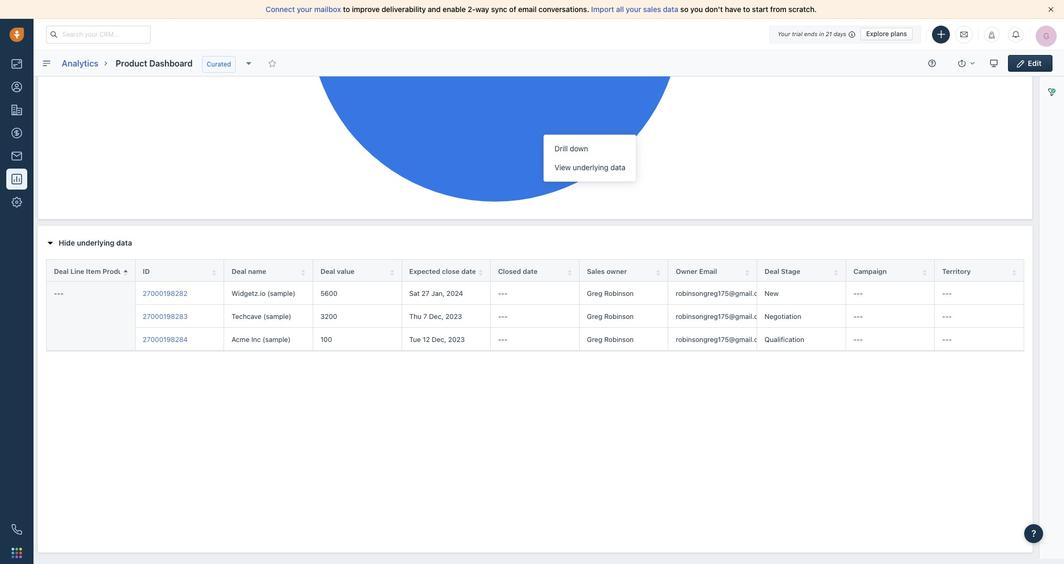 Task type: describe. For each thing, give the bounding box(es) containing it.
email
[[519, 5, 537, 14]]

don't
[[705, 5, 724, 14]]

enable
[[443, 5, 466, 14]]

connect
[[266, 5, 295, 14]]

email image
[[961, 30, 968, 39]]

freshworks switcher image
[[12, 548, 22, 559]]

improve
[[352, 5, 380, 14]]

Search your CRM... text field
[[46, 25, 151, 43]]

so
[[681, 5, 689, 14]]

deliverability
[[382, 5, 426, 14]]

explore plans link
[[861, 28, 913, 40]]

what's new image
[[989, 31, 996, 39]]

days
[[834, 30, 847, 37]]

ends
[[805, 30, 818, 37]]

scratch.
[[789, 5, 817, 14]]

your
[[778, 30, 791, 37]]

mailbox
[[314, 5, 341, 14]]

21
[[826, 30, 833, 37]]

have
[[725, 5, 742, 14]]

conversations.
[[539, 5, 590, 14]]



Task type: vqa. For each thing, say whether or not it's contained in the screenshot.
2-
yes



Task type: locate. For each thing, give the bounding box(es) containing it.
sales
[[644, 5, 662, 14]]

way
[[476, 5, 490, 14]]

2 your from the left
[[626, 5, 642, 14]]

1 horizontal spatial your
[[626, 5, 642, 14]]

trial
[[793, 30, 803, 37]]

2-
[[468, 5, 476, 14]]

data
[[663, 5, 679, 14]]

0 horizontal spatial to
[[343, 5, 350, 14]]

phone image
[[12, 525, 22, 535]]

0 horizontal spatial your
[[297, 5, 313, 14]]

import all your sales data link
[[592, 5, 681, 14]]

you
[[691, 5, 703, 14]]

start
[[753, 5, 769, 14]]

phone element
[[6, 519, 27, 540]]

import
[[592, 5, 615, 14]]

of
[[510, 5, 517, 14]]

to right mailbox on the top left of the page
[[343, 5, 350, 14]]

plans
[[891, 30, 908, 38]]

in
[[820, 30, 825, 37]]

sync
[[491, 5, 508, 14]]

1 to from the left
[[343, 5, 350, 14]]

connect your mailbox to improve deliverability and enable 2-way sync of email conversations. import all your sales data so you don't have to start from scratch.
[[266, 5, 817, 14]]

to left 'start'
[[744, 5, 751, 14]]

1 horizontal spatial to
[[744, 5, 751, 14]]

your trial ends in 21 days
[[778, 30, 847, 37]]

connect your mailbox link
[[266, 5, 343, 14]]

close image
[[1049, 7, 1054, 12]]

explore plans
[[867, 30, 908, 38]]

and
[[428, 5, 441, 14]]

all
[[617, 5, 624, 14]]

to
[[343, 5, 350, 14], [744, 5, 751, 14]]

your
[[297, 5, 313, 14], [626, 5, 642, 14]]

your left mailbox on the top left of the page
[[297, 5, 313, 14]]

1 your from the left
[[297, 5, 313, 14]]

2 to from the left
[[744, 5, 751, 14]]

your right all
[[626, 5, 642, 14]]

from
[[771, 5, 787, 14]]

explore
[[867, 30, 890, 38]]



